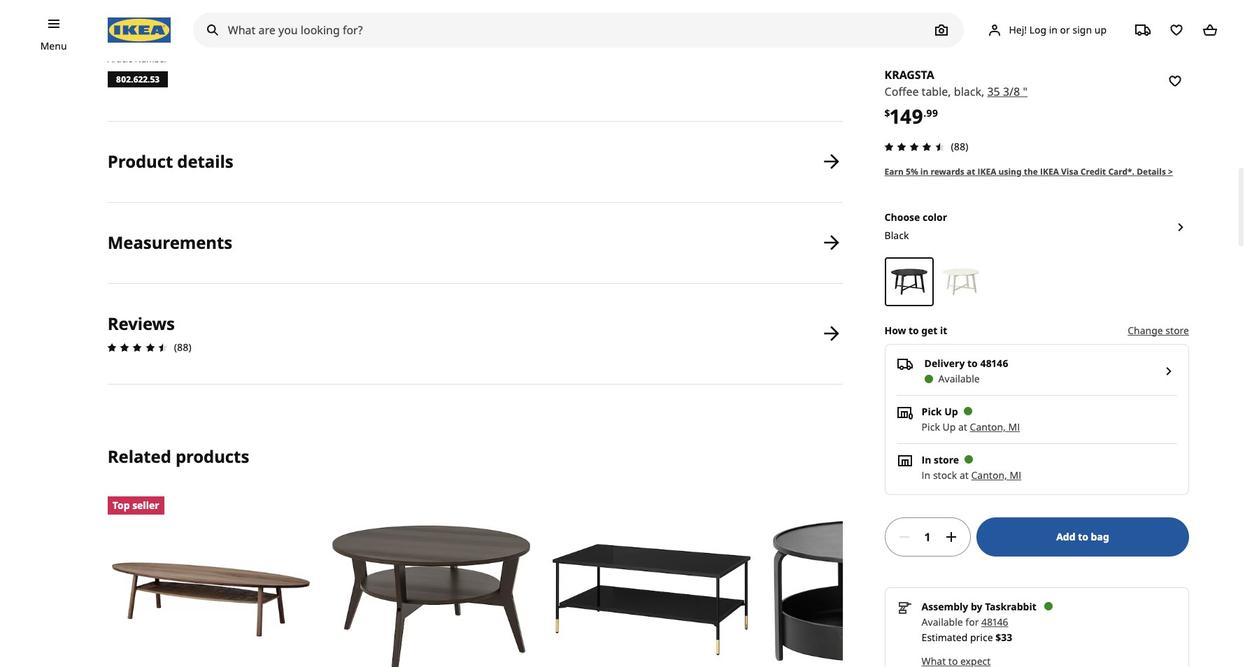 Task type: describe. For each thing, give the bounding box(es) containing it.
measurements
[[108, 231, 232, 254]]

mi for in stock at canton, mi
[[1010, 468, 1021, 482]]

card*.
[[1108, 166, 1135, 178]]

at inside button
[[967, 166, 975, 178]]

1 vertical spatial review: 4.3 out of 5 stars. total reviews: 88 image
[[103, 339, 171, 356]]

stockholm coffee table, walnut veneer, 70 7/8x23 1/4 " image
[[108, 497, 314, 667]]

$33
[[996, 631, 1012, 644]]

details
[[1137, 166, 1166, 178]]

how to get it
[[885, 324, 947, 337]]

35
[[987, 84, 1000, 99]]

list containing product details
[[103, 122, 843, 385]]

for
[[966, 615, 979, 629]]

Quantity input value text field
[[918, 517, 937, 557]]

to for delivery
[[967, 357, 978, 370]]

to for add
[[1078, 530, 1088, 543]]

(88) button
[[880, 138, 969, 155]]

store for in store
[[934, 453, 959, 466]]

pick for pick up at canton, mi
[[922, 420, 940, 433]]

149
[[890, 103, 924, 130]]

hej! log in or sign up link
[[970, 16, 1123, 44]]

earn
[[885, 166, 904, 178]]

ikea logotype, go to start page image
[[108, 17, 171, 43]]

available for available for 48146 estimated price $33
[[922, 615, 963, 629]]

article
[[108, 53, 133, 65]]

in stock at canton, mi group
[[922, 468, 1021, 482]]

$
[[885, 106, 890, 120]]

in for in stock at canton, mi
[[922, 468, 931, 482]]

to for how
[[909, 324, 919, 337]]

price
[[970, 631, 993, 644]]

top
[[113, 499, 130, 512]]

pick up at canton, mi group
[[922, 420, 1020, 433]]

delivery
[[925, 357, 965, 370]]

related
[[108, 445, 171, 468]]

measurements button
[[108, 203, 843, 283]]

5%
[[906, 166, 918, 178]]

äsperöd coffee table, black/glass black, 45 1/4x22 7/8 " image
[[548, 497, 755, 667]]

.
[[924, 106, 926, 120]]

menu button
[[40, 38, 67, 54]]

hej! log in or sign up
[[1009, 23, 1107, 36]]

kragsta coffee table, black, 35 3/8 "
[[885, 67, 1028, 99]]

coffee
[[885, 84, 919, 99]]

choose color black
[[885, 210, 947, 242]]

at for in store
[[960, 468, 969, 482]]

review: 4.3 out of 5 stars. total reviews: 88 image inside (88) 'button'
[[880, 138, 948, 155]]

top seller
[[113, 499, 159, 512]]

Search by product text field
[[193, 13, 964, 48]]

mi for pick up at canton, mi
[[1008, 420, 1020, 433]]

estimated
[[922, 631, 968, 644]]

$ 149 . 99
[[885, 103, 938, 130]]

choose
[[885, 210, 920, 224]]

by
[[971, 600, 982, 613]]

assembly by taskrabbit
[[922, 600, 1037, 613]]

jakobsfors coffee table, dark brown stained oak veneer, 31 1/2 " image
[[328, 497, 534, 667]]

the
[[1024, 166, 1038, 178]]

change
[[1128, 324, 1163, 337]]

up for pick up at canton, mi
[[943, 420, 956, 433]]

menu
[[40, 39, 67, 52]]

canton, mi button for in stock at
[[971, 468, 1021, 482]]

add
[[1056, 530, 1076, 543]]

how
[[885, 324, 906, 337]]

reviews heading
[[108, 312, 175, 335]]

canton, for pick up at
[[970, 420, 1006, 433]]

color
[[923, 210, 947, 224]]

kragsta coffee table, white, 35 3/8 " image
[[942, 263, 980, 301]]

available for available
[[938, 372, 980, 385]]

in stock at canton, mi
[[922, 468, 1021, 482]]

black,
[[954, 84, 984, 99]]

in for 5%
[[920, 166, 929, 178]]

bag
[[1091, 530, 1109, 543]]

hej!
[[1009, 23, 1027, 36]]

at for pick up
[[958, 420, 967, 433]]

pick up
[[922, 405, 958, 418]]

it
[[940, 324, 947, 337]]

right image
[[1161, 363, 1177, 380]]



Task type: vqa. For each thing, say whether or not it's contained in the screenshot.
the leftmost THE 99
no



Task type: locate. For each thing, give the bounding box(es) containing it.
to inside button
[[1078, 530, 1088, 543]]

0 horizontal spatial ikea
[[978, 166, 996, 178]]

48146 up $33
[[981, 615, 1008, 629]]

1 horizontal spatial (88)
[[951, 140, 969, 153]]

1 vertical spatial up
[[943, 420, 956, 433]]

rewards
[[931, 166, 965, 178]]

at right "rewards"
[[967, 166, 975, 178]]

in right 5%
[[920, 166, 929, 178]]

reviews
[[108, 312, 175, 335]]

0 vertical spatial store
[[1166, 324, 1189, 337]]

up up pick up at canton, mi
[[944, 405, 958, 418]]

35 3/8 " button
[[987, 83, 1028, 101]]

kragsta
[[885, 67, 934, 83]]

get
[[921, 324, 938, 337]]

product details button
[[108, 122, 843, 202]]

0 vertical spatial canton, mi button
[[970, 420, 1020, 433]]

0 vertical spatial (88)
[[951, 140, 969, 153]]

in up in stock at canton, mi at bottom
[[922, 453, 931, 466]]

canton, mi button for pick up at
[[970, 420, 1020, 433]]

in
[[922, 453, 931, 466], [922, 468, 931, 482]]

up for pick up
[[944, 405, 958, 418]]

store for change store
[[1166, 324, 1189, 337]]

pick
[[922, 405, 942, 418], [922, 420, 940, 433]]

available for 48146 estimated price $33
[[922, 615, 1012, 644]]

canton, up in stock at canton, mi at bottom
[[970, 420, 1006, 433]]

article number
[[108, 53, 168, 65]]

related products
[[108, 445, 249, 468]]

available down delivery to 48146
[[938, 372, 980, 385]]

earn 5% in rewards at ikea using the ikea visa credit card*. details > button
[[885, 166, 1173, 178]]

credit
[[1081, 166, 1106, 178]]

pick for pick up
[[922, 405, 942, 418]]

measurements heading
[[108, 231, 232, 254]]

0 vertical spatial canton,
[[970, 420, 1006, 433]]

(88) inside 'button'
[[951, 140, 969, 153]]

>
[[1168, 166, 1173, 178]]

to left bag
[[1078, 530, 1088, 543]]

0 vertical spatial to
[[909, 324, 919, 337]]

at right stock
[[960, 468, 969, 482]]

in for log
[[1049, 23, 1058, 36]]

1 horizontal spatial store
[[1166, 324, 1189, 337]]

in left stock
[[922, 468, 931, 482]]

1 vertical spatial at
[[958, 420, 967, 433]]

ikea left using
[[978, 166, 996, 178]]

1 vertical spatial canton,
[[971, 468, 1007, 482]]

pick up at canton, mi
[[922, 420, 1020, 433]]

3/8
[[1003, 84, 1020, 99]]

product details
[[108, 150, 233, 173]]

802.622.53
[[116, 73, 160, 85]]

1 vertical spatial mi
[[1010, 468, 1021, 482]]

1 pick from the top
[[922, 405, 942, 418]]

canton, for in stock at
[[971, 468, 1007, 482]]

change store
[[1128, 324, 1189, 337]]

2 vertical spatial at
[[960, 468, 969, 482]]

canton, right stock
[[971, 468, 1007, 482]]

1 horizontal spatial review: 4.3 out of 5 stars. total reviews: 88 image
[[880, 138, 948, 155]]

borgeby coffee table, black, 27 1/2 " image
[[769, 497, 975, 667]]

stock
[[933, 468, 957, 482]]

mi down pick up at canton, mi group
[[1010, 468, 1021, 482]]

details
[[177, 150, 233, 173]]

pick up pick up at canton, mi group
[[922, 405, 942, 418]]

0 vertical spatial in
[[922, 453, 931, 466]]

0 vertical spatial at
[[967, 166, 975, 178]]

using
[[999, 166, 1022, 178]]

visa
[[1061, 166, 1079, 178]]

in for in store
[[922, 453, 931, 466]]

store right change
[[1166, 324, 1189, 337]]

mi
[[1008, 420, 1020, 433], [1010, 468, 1021, 482]]

canton, mi button up in stock at canton, mi at bottom
[[970, 420, 1020, 433]]

or
[[1060, 23, 1070, 36]]

at
[[967, 166, 975, 178], [958, 420, 967, 433], [960, 468, 969, 482]]

store
[[1166, 324, 1189, 337], [934, 453, 959, 466]]

1 vertical spatial available
[[922, 615, 963, 629]]

2 vertical spatial to
[[1078, 530, 1088, 543]]

None search field
[[193, 13, 964, 48]]

mi up in stock at canton, mi group
[[1008, 420, 1020, 433]]

ikea right the
[[1040, 166, 1059, 178]]

2 ikea from the left
[[1040, 166, 1059, 178]]

0 vertical spatial 48146
[[980, 357, 1008, 370]]

in inside button
[[920, 166, 929, 178]]

48146 button
[[981, 615, 1008, 629]]

store inside "change store" button
[[1166, 324, 1189, 337]]

99
[[926, 106, 938, 120]]

1 vertical spatial store
[[934, 453, 959, 466]]

canton, mi button
[[970, 420, 1020, 433], [971, 468, 1021, 482]]

(88) up "rewards"
[[951, 140, 969, 153]]

1 vertical spatial in
[[920, 166, 929, 178]]

1 vertical spatial in
[[922, 468, 931, 482]]

0 vertical spatial pick
[[922, 405, 942, 418]]

1 vertical spatial pick
[[922, 420, 940, 433]]

add to bag
[[1056, 530, 1109, 543]]

up down pick up
[[943, 420, 956, 433]]

"
[[1023, 84, 1028, 99]]

add to bag button
[[977, 517, 1189, 557]]

table,
[[922, 84, 951, 99]]

sign
[[1073, 23, 1092, 36]]

top seller link
[[108, 497, 314, 667]]

0 horizontal spatial store
[[934, 453, 959, 466]]

0 horizontal spatial (88)
[[174, 340, 191, 354]]

2 in from the top
[[922, 468, 931, 482]]

available up estimated
[[922, 615, 963, 629]]

1 vertical spatial to
[[967, 357, 978, 370]]

log
[[1029, 23, 1047, 36]]

0 vertical spatial in
[[1049, 23, 1058, 36]]

at up in store
[[958, 420, 967, 433]]

number
[[135, 53, 168, 65]]

1 ikea from the left
[[978, 166, 996, 178]]

48146 inside available for 48146 estimated price $33
[[981, 615, 1008, 629]]

list
[[103, 122, 843, 385]]

in left or
[[1049, 23, 1058, 36]]

in
[[1049, 23, 1058, 36], [920, 166, 929, 178]]

1 horizontal spatial in
[[1049, 23, 1058, 36]]

0 horizontal spatial to
[[909, 324, 919, 337]]

ikea
[[978, 166, 996, 178], [1040, 166, 1059, 178]]

1 in from the top
[[922, 453, 931, 466]]

1 vertical spatial canton, mi button
[[971, 468, 1021, 482]]

delivery to 48146
[[925, 357, 1008, 370]]

earn 5% in rewards at ikea using the ikea visa credit card*. details >
[[885, 166, 1173, 178]]

product details heading
[[108, 150, 233, 173]]

pick down pick up
[[922, 420, 940, 433]]

1 vertical spatial 48146
[[981, 615, 1008, 629]]

to left get
[[909, 324, 919, 337]]

store up stock
[[934, 453, 959, 466]]

48146 for delivery to 48146
[[980, 357, 1008, 370]]

48146 for available for 48146 estimated price $33
[[981, 615, 1008, 629]]

to right delivery
[[967, 357, 978, 370]]

seller
[[132, 499, 159, 512]]

1 horizontal spatial to
[[967, 357, 978, 370]]

up
[[1095, 23, 1107, 36]]

1 horizontal spatial ikea
[[1040, 166, 1059, 178]]

(88)
[[951, 140, 969, 153], [174, 340, 191, 354]]

taskrabbit
[[985, 600, 1037, 613]]

review: 4.3 out of 5 stars. total reviews: 88 image up 5%
[[880, 138, 948, 155]]

48146 right delivery
[[980, 357, 1008, 370]]

0 vertical spatial up
[[944, 405, 958, 418]]

black
[[885, 229, 909, 242]]

0 vertical spatial review: 4.3 out of 5 stars. total reviews: 88 image
[[880, 138, 948, 155]]

change store button
[[1128, 323, 1189, 338]]

assembly
[[922, 600, 968, 613]]

kragsta coffee table, black, 35 3/8 " image
[[890, 263, 928, 301]]

available
[[938, 372, 980, 385], [922, 615, 963, 629]]

48146
[[980, 357, 1008, 370], [981, 615, 1008, 629]]

0 horizontal spatial in
[[920, 166, 929, 178]]

0 horizontal spatial review: 4.3 out of 5 stars. total reviews: 88 image
[[103, 339, 171, 356]]

2 pick from the top
[[922, 420, 940, 433]]

review: 4.3 out of 5 stars. total reviews: 88 image
[[880, 138, 948, 155], [103, 339, 171, 356]]

products
[[176, 445, 249, 468]]

2 horizontal spatial to
[[1078, 530, 1088, 543]]

in store
[[922, 453, 959, 466]]

0 vertical spatial mi
[[1008, 420, 1020, 433]]

up
[[944, 405, 958, 418], [943, 420, 956, 433]]

(88) down reviews heading
[[174, 340, 191, 354]]

canton, mi button right stock
[[971, 468, 1021, 482]]

product
[[108, 150, 173, 173]]

available inside available for 48146 estimated price $33
[[922, 615, 963, 629]]

1 vertical spatial (88)
[[174, 340, 191, 354]]

review: 4.3 out of 5 stars. total reviews: 88 image down reviews heading
[[103, 339, 171, 356]]

to
[[909, 324, 919, 337], [967, 357, 978, 370], [1078, 530, 1088, 543]]

0 vertical spatial available
[[938, 372, 980, 385]]

canton,
[[970, 420, 1006, 433], [971, 468, 1007, 482]]



